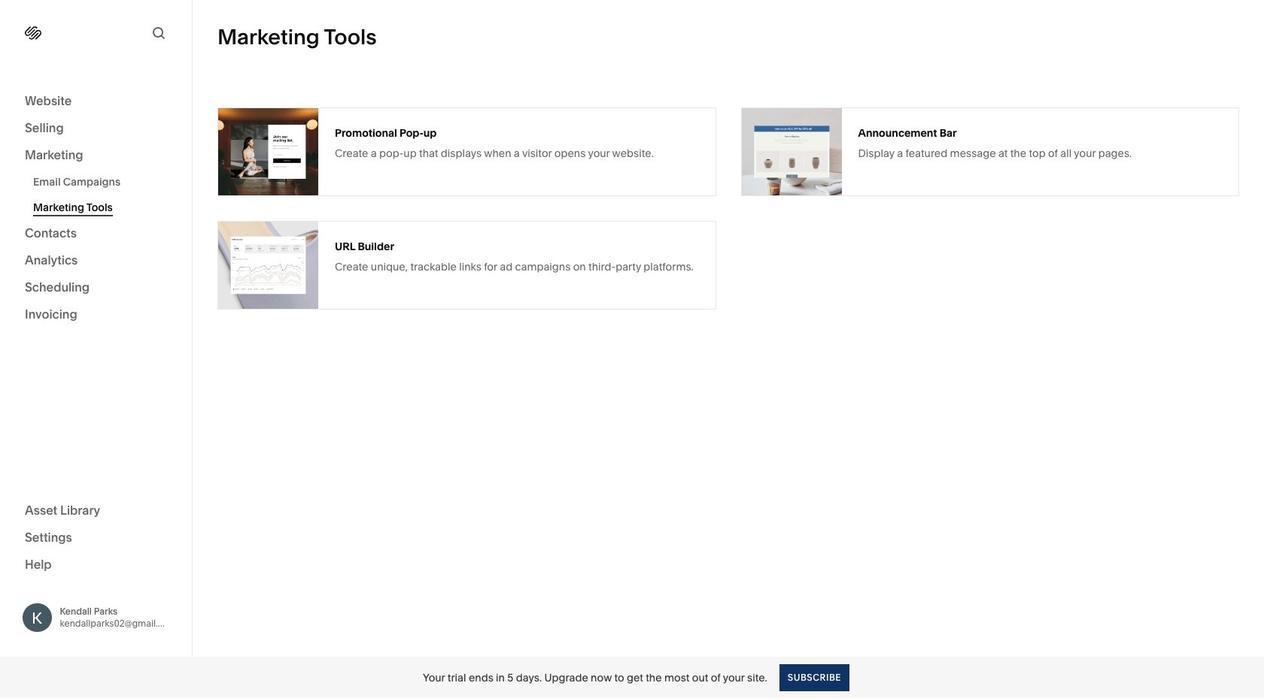 Task type: vqa. For each thing, say whether or not it's contained in the screenshot.
logo squarespace
yes



Task type: locate. For each thing, give the bounding box(es) containing it.
logo squarespace image
[[25, 25, 41, 41]]

search image
[[150, 25, 167, 41]]



